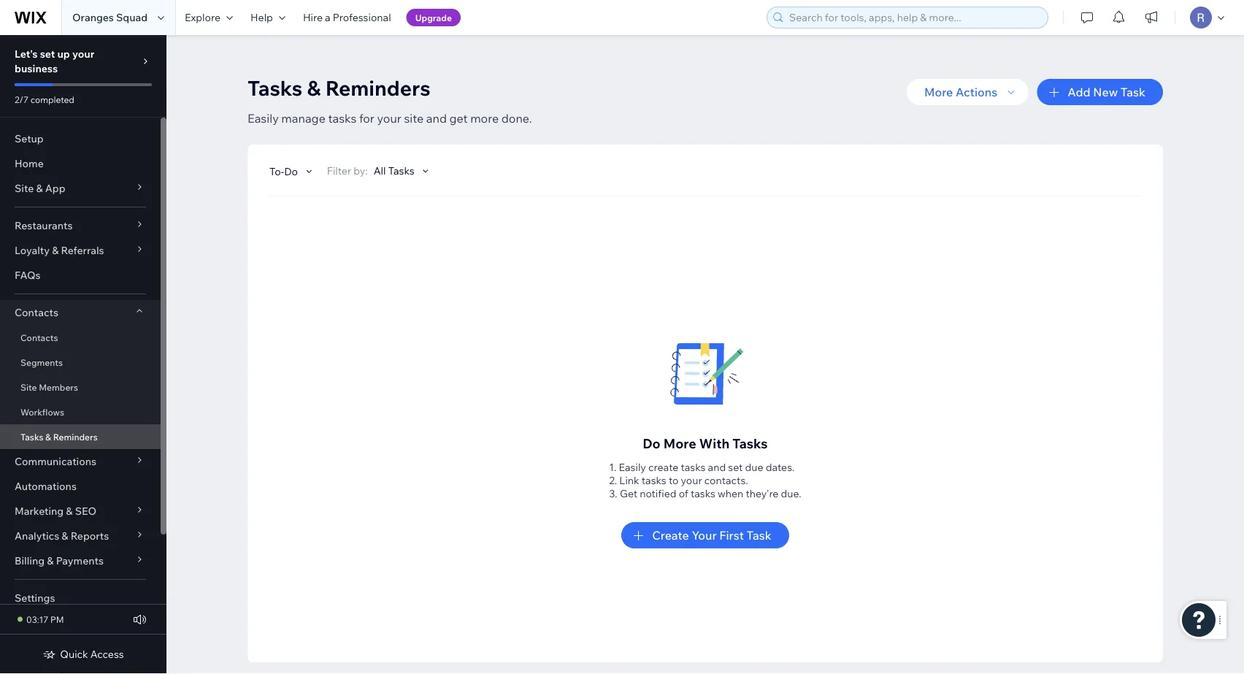Task type: describe. For each thing, give the bounding box(es) containing it.
billing
[[15, 554, 45, 567]]

1.
[[609, 461, 617, 474]]

contacts button
[[0, 300, 161, 325]]

03:17
[[26, 614, 48, 625]]

access
[[90, 648, 124, 661]]

& for billing & payments dropdown button
[[47, 554, 54, 567]]

marketing & seo
[[15, 505, 97, 518]]

0 horizontal spatial task
[[747, 528, 772, 543]]

site
[[404, 111, 424, 126]]

referrals
[[61, 244, 104, 257]]

segments
[[20, 357, 63, 368]]

quick access button
[[43, 648, 124, 661]]

help button
[[242, 0, 294, 35]]

1. easily create tasks and set due dates. 2. link tasks to your contacts. 3. get notified of tasks when they're due.
[[609, 461, 802, 500]]

hire a professional link
[[294, 0, 400, 35]]

tasks up due
[[733, 435, 768, 451]]

due.
[[781, 487, 802, 500]]

create
[[649, 461, 679, 474]]

filter
[[327, 164, 352, 177]]

add new task
[[1068, 85, 1146, 99]]

link
[[620, 474, 640, 487]]

your inside 1. easily create tasks and set due dates. 2. link tasks to your contacts. 3. get notified of tasks when they're due.
[[681, 474, 703, 487]]

app
[[45, 182, 65, 195]]

loyalty & referrals
[[15, 244, 104, 257]]

hire a professional
[[303, 11, 391, 24]]

hire
[[303, 11, 323, 24]]

2/7 completed
[[15, 94, 74, 105]]

professional
[[333, 11, 391, 24]]

all tasks
[[374, 164, 415, 177]]

contacts link
[[0, 325, 161, 350]]

tasks up manage on the left top
[[248, 75, 303, 100]]

analytics & reports button
[[0, 524, 161, 549]]

up
[[57, 47, 70, 60]]

tasks up notified
[[642, 474, 667, 487]]

3.
[[609, 487, 618, 500]]

0 vertical spatial reminders
[[326, 75, 431, 100]]

get
[[450, 111, 468, 126]]

workflows
[[20, 407, 64, 418]]

they're
[[746, 487, 779, 500]]

site & app button
[[0, 176, 161, 201]]

1 horizontal spatial your
[[377, 111, 402, 126]]

marketing
[[15, 505, 64, 518]]

first
[[720, 528, 744, 543]]

site members link
[[0, 375, 161, 400]]

notified
[[640, 487, 677, 500]]

communications button
[[0, 449, 161, 474]]

automations
[[15, 480, 77, 493]]

pm
[[50, 614, 64, 625]]

faqs link
[[0, 263, 161, 288]]

and inside 1. easily create tasks and set due dates. 2. link tasks to your contacts. 3. get notified of tasks when they're due.
[[708, 461, 726, 474]]

add
[[1068, 85, 1091, 99]]

get
[[620, 487, 638, 500]]

for
[[359, 111, 375, 126]]

more
[[471, 111, 499, 126]]

Search for tools, apps, help & more... field
[[785, 7, 1044, 28]]

automations link
[[0, 474, 161, 499]]

0 horizontal spatial more
[[664, 435, 697, 451]]

loyalty & referrals button
[[0, 238, 161, 263]]

set inside let's set up your business
[[40, 47, 55, 60]]

1 horizontal spatial do
[[643, 435, 661, 451]]

easily manage tasks for your site and get more done.
[[248, 111, 532, 126]]

quick
[[60, 648, 88, 661]]

set inside 1. easily create tasks and set due dates. 2. link tasks to your contacts. 3. get notified of tasks when they're due.
[[729, 461, 743, 474]]

with
[[700, 435, 730, 451]]

& up manage on the left top
[[307, 75, 321, 100]]

your
[[692, 528, 717, 543]]

0 vertical spatial tasks & reminders
[[248, 75, 431, 100]]

done.
[[502, 111, 532, 126]]

let's set up your business
[[15, 47, 94, 75]]

restaurants button
[[0, 213, 161, 238]]

setup
[[15, 132, 44, 145]]

settings
[[15, 592, 55, 605]]

faqs
[[15, 269, 41, 282]]

to-do button
[[270, 165, 316, 178]]

& for loyalty & referrals dropdown button in the top of the page
[[52, 244, 59, 257]]

settings link
[[0, 586, 161, 611]]

new
[[1094, 85, 1119, 99]]

do inside button
[[284, 165, 298, 177]]

oranges
[[72, 11, 114, 24]]

upgrade button
[[407, 9, 461, 26]]



Task type: locate. For each thing, give the bounding box(es) containing it.
do
[[284, 165, 298, 177], [643, 435, 661, 451]]

analytics
[[15, 530, 59, 542]]

& right loyalty
[[52, 244, 59, 257]]

do left the filter
[[284, 165, 298, 177]]

tasks right of
[[691, 487, 716, 500]]

1 horizontal spatial task
[[1121, 85, 1146, 99]]

1 horizontal spatial easily
[[619, 461, 646, 474]]

0 horizontal spatial and
[[426, 111, 447, 126]]

0 vertical spatial easily
[[248, 111, 279, 126]]

members
[[39, 382, 78, 393]]

manage
[[282, 111, 326, 126]]

and
[[426, 111, 447, 126], [708, 461, 726, 474]]

2/7
[[15, 94, 29, 105]]

site down segments
[[20, 382, 37, 393]]

to
[[669, 474, 679, 487]]

of
[[679, 487, 689, 500]]

& down workflows on the bottom
[[45, 431, 51, 442]]

and left get
[[426, 111, 447, 126]]

billing & payments
[[15, 554, 104, 567]]

task right first
[[747, 528, 772, 543]]

1 vertical spatial contacts
[[20, 332, 58, 343]]

1 vertical spatial set
[[729, 461, 743, 474]]

set up the contacts.
[[729, 461, 743, 474]]

add new task button
[[1038, 79, 1164, 105]]

tasks & reminders link
[[0, 424, 161, 449]]

tasks inside 'sidebar' element
[[20, 431, 43, 442]]

workflows link
[[0, 400, 161, 424]]

communications
[[15, 455, 96, 468]]

completed
[[30, 94, 74, 105]]

do up 'create'
[[643, 435, 661, 451]]

& inside 'popup button'
[[36, 182, 43, 195]]

tasks inside button
[[388, 164, 415, 177]]

tasks down workflows on the bottom
[[20, 431, 43, 442]]

& for the marketing & seo popup button
[[66, 505, 73, 518]]

tasks right all on the top left
[[388, 164, 415, 177]]

& left reports
[[62, 530, 68, 542]]

0 horizontal spatial easily
[[248, 111, 279, 126]]

1 vertical spatial task
[[747, 528, 772, 543]]

home link
[[0, 151, 161, 176]]

payments
[[56, 554, 104, 567]]

home
[[15, 157, 44, 170]]

segments link
[[0, 350, 161, 375]]

1 vertical spatial more
[[664, 435, 697, 451]]

site
[[15, 182, 34, 195], [20, 382, 37, 393]]

filter by:
[[327, 164, 368, 177]]

1 horizontal spatial tasks & reminders
[[248, 75, 431, 100]]

tasks
[[248, 75, 303, 100], [388, 164, 415, 177], [20, 431, 43, 442], [733, 435, 768, 451]]

more actions button
[[907, 79, 1029, 105]]

& for analytics & reports popup button
[[62, 530, 68, 542]]

more up 'create'
[[664, 435, 697, 451]]

contacts for contacts link
[[20, 332, 58, 343]]

1 vertical spatial tasks & reminders
[[20, 431, 98, 442]]

& for tasks & reminders link
[[45, 431, 51, 442]]

1 horizontal spatial set
[[729, 461, 743, 474]]

contacts down faqs
[[15, 306, 58, 319]]

restaurants
[[15, 219, 73, 232]]

site & app
[[15, 182, 65, 195]]

tasks left for
[[328, 111, 357, 126]]

0 horizontal spatial do
[[284, 165, 298, 177]]

2.
[[609, 474, 617, 487]]

1 vertical spatial and
[[708, 461, 726, 474]]

& left seo in the bottom of the page
[[66, 505, 73, 518]]

0 vertical spatial do
[[284, 165, 298, 177]]

0 vertical spatial more
[[925, 85, 954, 99]]

0 horizontal spatial tasks & reminders
[[20, 431, 98, 442]]

tasks & reminders inside 'sidebar' element
[[20, 431, 98, 442]]

&
[[307, 75, 321, 100], [36, 182, 43, 195], [52, 244, 59, 257], [45, 431, 51, 442], [66, 505, 73, 518], [62, 530, 68, 542], [47, 554, 54, 567]]

easily left manage on the left top
[[248, 111, 279, 126]]

marketing & seo button
[[0, 499, 161, 524]]

easily up link
[[619, 461, 646, 474]]

reminders down workflows link
[[53, 431, 98, 442]]

& right billing
[[47, 554, 54, 567]]

more left actions
[[925, 85, 954, 99]]

your inside let's set up your business
[[72, 47, 94, 60]]

more actions
[[925, 85, 998, 99]]

reminders inside 'sidebar' element
[[53, 431, 98, 442]]

create
[[653, 528, 690, 543]]

when
[[718, 487, 744, 500]]

oranges squad
[[72, 11, 148, 24]]

1 vertical spatial easily
[[619, 461, 646, 474]]

1 vertical spatial your
[[377, 111, 402, 126]]

easily inside 1. easily create tasks and set due dates. 2. link tasks to your contacts. 3. get notified of tasks when they're due.
[[619, 461, 646, 474]]

your right up at top
[[72, 47, 94, 60]]

contacts.
[[705, 474, 749, 487]]

loyalty
[[15, 244, 50, 257]]

more
[[925, 85, 954, 99], [664, 435, 697, 451]]

0 vertical spatial contacts
[[15, 306, 58, 319]]

seo
[[75, 505, 97, 518]]

1 vertical spatial reminders
[[53, 431, 98, 442]]

billing & payments button
[[0, 549, 161, 573]]

more inside button
[[925, 85, 954, 99]]

your right for
[[377, 111, 402, 126]]

due
[[746, 461, 764, 474]]

a
[[325, 11, 331, 24]]

tasks & reminders up communications
[[20, 431, 98, 442]]

1 horizontal spatial more
[[925, 85, 954, 99]]

1 horizontal spatial and
[[708, 461, 726, 474]]

by:
[[354, 164, 368, 177]]

site for site & app
[[15, 182, 34, 195]]

2 horizontal spatial your
[[681, 474, 703, 487]]

site inside 'popup button'
[[15, 182, 34, 195]]

0 horizontal spatial set
[[40, 47, 55, 60]]

contacts inside contacts link
[[20, 332, 58, 343]]

contacts inside contacts popup button
[[15, 306, 58, 319]]

03:17 pm
[[26, 614, 64, 625]]

reminders up for
[[326, 75, 431, 100]]

task
[[1121, 85, 1146, 99], [747, 528, 772, 543]]

to-do
[[270, 165, 298, 177]]

reminders
[[326, 75, 431, 100], [53, 431, 98, 442]]

contacts up segments
[[20, 332, 58, 343]]

1 vertical spatial site
[[20, 382, 37, 393]]

to-
[[270, 165, 284, 177]]

quick access
[[60, 648, 124, 661]]

and up the contacts.
[[708, 461, 726, 474]]

explore
[[185, 11, 221, 24]]

0 horizontal spatial reminders
[[53, 431, 98, 442]]

task right new
[[1121, 85, 1146, 99]]

upgrade
[[415, 12, 452, 23]]

1 horizontal spatial reminders
[[326, 75, 431, 100]]

sidebar element
[[0, 35, 167, 674]]

business
[[15, 62, 58, 75]]

tasks & reminders up for
[[248, 75, 431, 100]]

1 vertical spatial do
[[643, 435, 661, 451]]

analytics & reports
[[15, 530, 109, 542]]

site members
[[20, 382, 78, 393]]

actions
[[956, 85, 998, 99]]

your up of
[[681, 474, 703, 487]]

0 horizontal spatial your
[[72, 47, 94, 60]]

& for the site & app 'popup button'
[[36, 182, 43, 195]]

contacts for contacts popup button
[[15, 306, 58, 319]]

help
[[251, 11, 273, 24]]

0 vertical spatial set
[[40, 47, 55, 60]]

do more with tasks
[[643, 435, 768, 451]]

squad
[[116, 11, 148, 24]]

0 vertical spatial task
[[1121, 85, 1146, 99]]

site for site members
[[20, 382, 37, 393]]

create your first task button
[[622, 522, 790, 549]]

reports
[[71, 530, 109, 542]]

0 vertical spatial your
[[72, 47, 94, 60]]

& left app
[[36, 182, 43, 195]]

all tasks button
[[374, 164, 432, 177]]

dates.
[[766, 461, 795, 474]]

set left up at top
[[40, 47, 55, 60]]

2 vertical spatial your
[[681, 474, 703, 487]]

all
[[374, 164, 386, 177]]

0 vertical spatial site
[[15, 182, 34, 195]]

tasks down do more with tasks
[[681, 461, 706, 474]]

0 vertical spatial and
[[426, 111, 447, 126]]

site down 'home'
[[15, 182, 34, 195]]



Task type: vqa. For each thing, say whether or not it's contained in the screenshot.
Create Segment button
no



